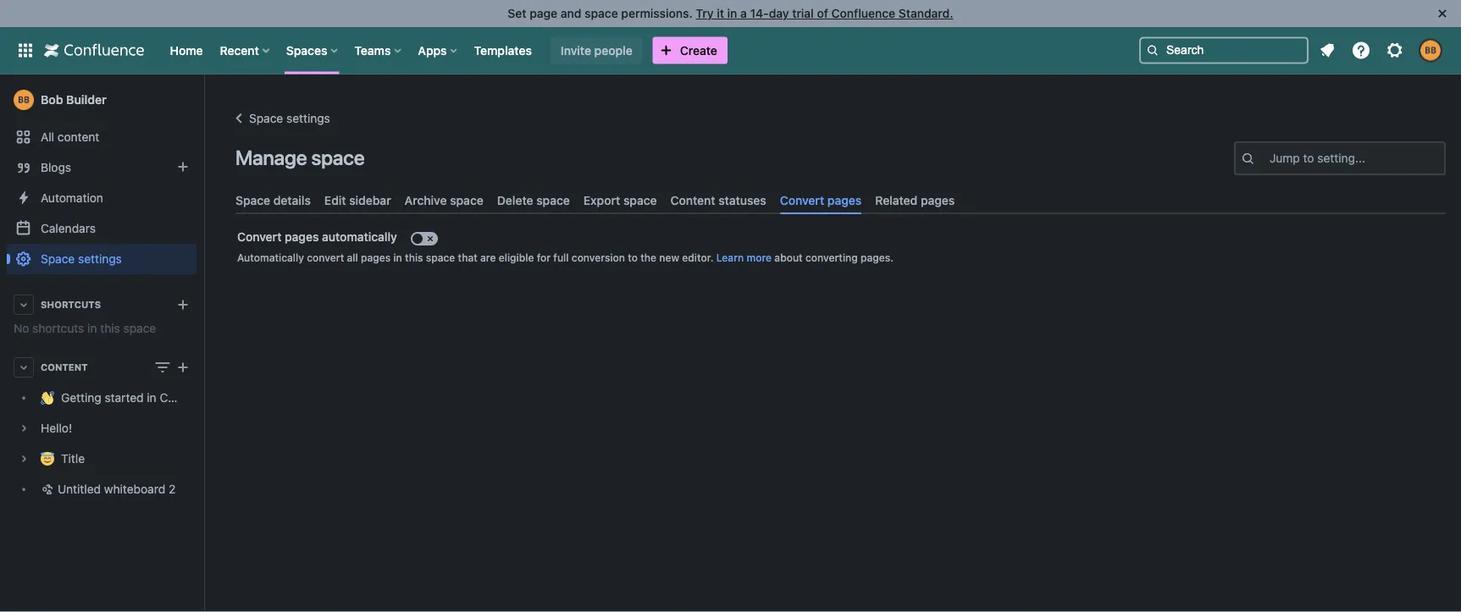 Task type: locate. For each thing, give the bounding box(es) containing it.
a
[[741, 6, 747, 20]]

banner
[[0, 27, 1462, 75]]

templates
[[474, 43, 532, 57]]

search image
[[1147, 44, 1160, 57]]

1 vertical spatial space
[[236, 193, 270, 207]]

for
[[537, 252, 551, 264]]

permissions.
[[622, 6, 693, 20]]

tree containing getting started in confluence
[[7, 383, 222, 505]]

getting
[[61, 391, 101, 405]]

in down shortcuts dropdown button
[[87, 322, 97, 336]]

automatically
[[237, 252, 304, 264]]

blogs
[[41, 161, 71, 175]]

space settings up manage space
[[249, 111, 330, 125]]

1 horizontal spatial this
[[405, 252, 423, 264]]

edit sidebar link
[[318, 186, 398, 215]]

1 horizontal spatial space settings link
[[229, 108, 330, 129]]

space
[[585, 6, 618, 20], [311, 146, 365, 169], [450, 193, 484, 207], [537, 193, 570, 207], [624, 193, 657, 207], [426, 252, 455, 264], [123, 322, 156, 336]]

0 vertical spatial content
[[671, 193, 716, 207]]

create
[[680, 43, 718, 57]]

confluence right of
[[832, 6, 896, 20]]

settings down calendars link
[[78, 252, 122, 266]]

0 vertical spatial convert
[[780, 193, 825, 207]]

automatically
[[322, 230, 397, 244]]

hello! link
[[7, 414, 197, 444]]

pages right related
[[921, 193, 955, 207]]

create content image
[[173, 358, 193, 378]]

day
[[769, 6, 790, 20]]

1 vertical spatial this
[[100, 322, 120, 336]]

delete
[[497, 193, 534, 207]]

related pages
[[876, 193, 955, 207]]

related pages link
[[869, 186, 962, 215]]

shortcuts
[[32, 322, 84, 336]]

this
[[405, 252, 423, 264], [100, 322, 120, 336]]

1 vertical spatial to
[[628, 252, 638, 264]]

space settings link
[[229, 108, 330, 129], [7, 244, 197, 275]]

content for content statuses
[[671, 193, 716, 207]]

1 vertical spatial content
[[41, 362, 88, 373]]

the
[[641, 252, 657, 264]]

content left statuses
[[671, 193, 716, 207]]

space left details
[[236, 193, 270, 207]]

space up manage
[[249, 111, 283, 125]]

untitled whiteboard 2 link
[[7, 475, 197, 505]]

convert up automatically
[[237, 230, 282, 244]]

convert for convert pages automatically
[[237, 230, 282, 244]]

automation
[[41, 191, 103, 205]]

close image
[[1433, 3, 1453, 24]]

all
[[41, 130, 54, 144]]

in right started
[[147, 391, 157, 405]]

bob builder
[[41, 93, 107, 107]]

global element
[[10, 27, 1136, 74]]

0 horizontal spatial convert
[[237, 230, 282, 244]]

full
[[554, 252, 569, 264]]

edit
[[325, 193, 346, 207]]

export space
[[584, 193, 657, 207]]

content for content
[[41, 362, 88, 373]]

1 horizontal spatial convert
[[780, 193, 825, 207]]

content inside dropdown button
[[41, 362, 88, 373]]

tree
[[7, 383, 222, 505]]

hello!
[[41, 422, 72, 436]]

space settings
[[249, 111, 330, 125], [41, 252, 122, 266]]

setting...
[[1318, 151, 1366, 165]]

title
[[61, 452, 85, 466]]

1 horizontal spatial space settings
[[249, 111, 330, 125]]

started
[[105, 391, 144, 405]]

1 horizontal spatial confluence
[[832, 6, 896, 20]]

add shortcut image
[[173, 295, 193, 315]]

sidebar
[[349, 193, 391, 207]]

convert pages automatically
[[237, 230, 397, 244]]

0 horizontal spatial this
[[100, 322, 120, 336]]

confluence
[[832, 6, 896, 20], [160, 391, 222, 405]]

create button
[[653, 37, 728, 64]]

manage space
[[236, 146, 365, 169]]

space settings link up manage
[[229, 108, 330, 129]]

space element
[[0, 75, 222, 613]]

space details
[[236, 193, 311, 207]]

this down shortcuts dropdown button
[[100, 322, 120, 336]]

0 horizontal spatial space settings
[[41, 252, 122, 266]]

content up getting
[[41, 362, 88, 373]]

space
[[249, 111, 283, 125], [236, 193, 270, 207], [41, 252, 75, 266]]

content
[[58, 130, 99, 144]]

to
[[1304, 151, 1315, 165], [628, 252, 638, 264]]

convert
[[307, 252, 344, 264]]

automation link
[[7, 183, 197, 214]]

tab list
[[229, 186, 1453, 215]]

export space link
[[577, 186, 664, 215]]

content statuses
[[671, 193, 767, 207]]

no shortcuts in this space
[[14, 322, 156, 336]]

no
[[14, 322, 29, 336]]

pages.
[[861, 252, 894, 264]]

0 vertical spatial settings
[[286, 111, 330, 125]]

tree inside space element
[[7, 383, 222, 505]]

14-
[[750, 6, 769, 20]]

builder
[[66, 93, 107, 107]]

space settings link down calendars
[[7, 244, 197, 275]]

1 vertical spatial settings
[[78, 252, 122, 266]]

0 vertical spatial confluence
[[832, 6, 896, 20]]

0 vertical spatial to
[[1304, 151, 1315, 165]]

to right jump
[[1304, 151, 1315, 165]]

pages left related
[[828, 193, 862, 207]]

convert for convert pages
[[780, 193, 825, 207]]

0 horizontal spatial settings
[[78, 252, 122, 266]]

automatically convert all pages in this space that are eligible for full conversion to the new editor. learn more about converting pages.
[[237, 252, 894, 264]]

this left that
[[405, 252, 423, 264]]

settings icon image
[[1386, 40, 1406, 61]]

that
[[458, 252, 478, 264]]

space settings down calendars
[[41, 252, 122, 266]]

pages for convert pages automatically
[[285, 230, 319, 244]]

calendars
[[41, 222, 96, 236]]

all content link
[[7, 122, 197, 153]]

collapse sidebar image
[[185, 83, 222, 117]]

1 vertical spatial convert
[[237, 230, 282, 244]]

space right 'archive'
[[450, 193, 484, 207]]

0 horizontal spatial to
[[628, 252, 638, 264]]

learn
[[717, 252, 744, 264]]

0 horizontal spatial space settings link
[[7, 244, 197, 275]]

try
[[696, 6, 714, 20]]

pages right all
[[361, 252, 391, 264]]

2 vertical spatial space
[[41, 252, 75, 266]]

0 vertical spatial this
[[405, 252, 423, 264]]

jump
[[1270, 151, 1301, 165]]

calendars link
[[7, 214, 197, 244]]

0 vertical spatial space settings link
[[229, 108, 330, 129]]

confluence image
[[44, 40, 144, 61], [44, 40, 144, 61]]

1 vertical spatial confluence
[[160, 391, 222, 405]]

recent button
[[215, 37, 276, 64]]

space right delete
[[537, 193, 570, 207]]

pages up convert
[[285, 230, 319, 244]]

content
[[671, 193, 716, 207], [41, 362, 88, 373]]

to left the
[[628, 252, 638, 264]]

0 horizontal spatial content
[[41, 362, 88, 373]]

confluence down create content icon
[[160, 391, 222, 405]]

archive space link
[[398, 186, 491, 215]]

settings up manage space
[[286, 111, 330, 125]]

shortcuts button
[[7, 290, 197, 320]]

space down calendars
[[41, 252, 75, 266]]

people
[[595, 43, 633, 57]]

apps button
[[413, 37, 464, 64]]

banner containing home
[[0, 27, 1462, 75]]

teams
[[355, 43, 391, 57]]

spaces button
[[281, 37, 344, 64]]

convert up about at top
[[780, 193, 825, 207]]

1 vertical spatial space settings
[[41, 252, 122, 266]]

1 horizontal spatial content
[[671, 193, 716, 207]]

0 horizontal spatial confluence
[[160, 391, 222, 405]]



Task type: describe. For each thing, give the bounding box(es) containing it.
0 vertical spatial space
[[249, 111, 283, 125]]

create a blog image
[[173, 157, 193, 177]]

getting started in confluence
[[61, 391, 222, 405]]

manage
[[236, 146, 307, 169]]

are
[[481, 252, 496, 264]]

standard.
[[899, 6, 954, 20]]

and
[[561, 6, 582, 20]]

appswitcher icon image
[[15, 40, 36, 61]]

it
[[717, 6, 725, 20]]

in left a
[[728, 6, 738, 20]]

space left that
[[426, 252, 455, 264]]

0 vertical spatial space settings
[[249, 111, 330, 125]]

archive space
[[405, 193, 484, 207]]

archive
[[405, 193, 447, 207]]

try it in a 14-day trial of confluence standard. link
[[696, 6, 954, 20]]

title link
[[7, 444, 197, 475]]

Search field
[[1140, 37, 1309, 64]]

set
[[508, 6, 527, 20]]

space details link
[[229, 186, 318, 215]]

related
[[876, 193, 918, 207]]

1 horizontal spatial settings
[[286, 111, 330, 125]]

details
[[274, 193, 311, 207]]

delete space
[[497, 193, 570, 207]]

invite people
[[561, 43, 633, 57]]

untitled whiteboard 2
[[58, 483, 176, 497]]

in down automatically
[[394, 252, 402, 264]]

Search settings text field
[[1270, 150, 1274, 167]]

1 vertical spatial space settings link
[[7, 244, 197, 275]]

about
[[775, 252, 803, 264]]

space down shortcuts dropdown button
[[123, 322, 156, 336]]

1 horizontal spatial to
[[1304, 151, 1315, 165]]

converting
[[806, 252, 858, 264]]

confluence inside getting started in confluence link
[[160, 391, 222, 405]]

home
[[170, 43, 203, 57]]

content button
[[7, 353, 197, 383]]

content statuses link
[[664, 186, 774, 215]]

change view image
[[153, 358, 173, 378]]

all
[[347, 252, 358, 264]]

space right and
[[585, 6, 618, 20]]

untitled
[[58, 483, 101, 497]]

delete space link
[[491, 186, 577, 215]]

page
[[530, 6, 558, 20]]

shortcuts
[[41, 300, 101, 311]]

convert pages
[[780, 193, 862, 207]]

space up edit
[[311, 146, 365, 169]]

help icon image
[[1352, 40, 1372, 61]]

bob
[[41, 93, 63, 107]]

editor.
[[683, 252, 714, 264]]

trial
[[793, 6, 814, 20]]

apps
[[418, 43, 447, 57]]

teams button
[[349, 37, 408, 64]]

invite
[[561, 43, 592, 57]]

eligible
[[499, 252, 534, 264]]

bob builder link
[[7, 83, 197, 117]]

all content
[[41, 130, 99, 144]]

jump to setting...
[[1270, 151, 1366, 165]]

export
[[584, 193, 621, 207]]

space settings inside space element
[[41, 252, 122, 266]]

notification icon image
[[1318, 40, 1338, 61]]

edit sidebar
[[325, 193, 391, 207]]

convert pages link
[[774, 186, 869, 215]]

pages for related pages
[[921, 193, 955, 207]]

recent
[[220, 43, 259, 57]]

set page and space permissions. try it in a 14-day trial of confluence standard.
[[508, 6, 954, 20]]

this inside space element
[[100, 322, 120, 336]]

statuses
[[719, 193, 767, 207]]

new
[[660, 252, 680, 264]]

space inside "link"
[[450, 193, 484, 207]]

whiteboard
[[104, 483, 165, 497]]

tab list containing space details
[[229, 186, 1453, 215]]

in inside tree
[[147, 391, 157, 405]]

learn more link
[[717, 252, 772, 264]]

2
[[169, 483, 176, 497]]

spaces
[[286, 43, 327, 57]]

space right the export
[[624, 193, 657, 207]]

conversion
[[572, 252, 625, 264]]

pages for convert pages
[[828, 193, 862, 207]]

templates link
[[469, 37, 537, 64]]

getting started in confluence link
[[7, 383, 222, 414]]

more
[[747, 252, 772, 264]]

home link
[[165, 37, 208, 64]]

settings inside space element
[[78, 252, 122, 266]]

invite people button
[[551, 37, 643, 64]]



Task type: vqa. For each thing, say whether or not it's contained in the screenshot.
on
no



